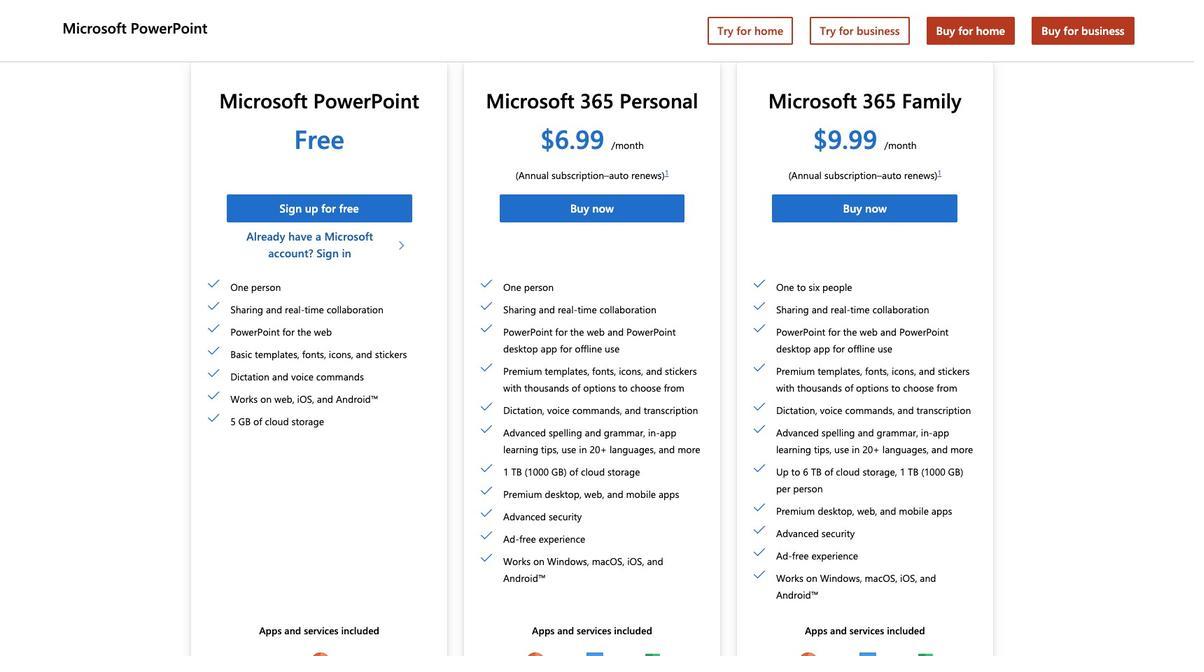 Task type: describe. For each thing, give the bounding box(es) containing it.
2 tb from the left
[[811, 466, 822, 479]]

(annual subscription–auto renews) 1 for $9.99
[[788, 168, 942, 182]]

one person for powerpoint for the web
[[230, 281, 281, 294]]

excel image
[[639, 652, 661, 657]]

have
[[288, 229, 312, 244]]

try for home
[[717, 23, 783, 38]]

stickers for up to 6 tb of cloud storage, 1 tb (1000 gb) per person
[[938, 365, 970, 378]]

web, for 1 tb (1000 gb) of cloud storage
[[584, 488, 604, 501]]

sharing for tb
[[503, 303, 536, 317]]

with for 1
[[503, 382, 522, 395]]

2 buy now link from the left
[[772, 195, 958, 223]]

1 tb from the left
[[511, 466, 522, 479]]

storage,
[[863, 466, 897, 479]]

collaboration for up to 6 tb of cloud storage, 1 tb (1000 gb) per person
[[872, 303, 929, 317]]

desktop, for tb
[[818, 505, 855, 518]]

works on web, ios, and android™
[[230, 393, 378, 406]]

included for the apps and services included about microsoft 365 family element
[[887, 625, 925, 638]]

365 for family
[[862, 86, 896, 113]]

0 horizontal spatial android™
[[336, 393, 378, 406]]

1 horizontal spatial storage
[[608, 466, 640, 479]]

try for try for home
[[717, 23, 733, 38]]

dictation, voice commands, and transcription for storage,
[[776, 404, 971, 417]]

renews) for $6.99
[[631, 169, 665, 182]]

buy for home link
[[926, 17, 1015, 45]]

dictation and voice commands
[[230, 370, 364, 384]]

up
[[305, 201, 318, 216]]

experience for gb)
[[539, 533, 585, 546]]

$9.99
[[813, 121, 877, 156]]

0 vertical spatial on
[[260, 393, 272, 406]]

0 vertical spatial works
[[230, 393, 258, 406]]

$6.99 /month
[[540, 121, 644, 156]]

web for gb)
[[587, 326, 605, 339]]

0 horizontal spatial cloud
[[265, 415, 289, 429]]

try for home link
[[708, 17, 793, 45]]

microsoft 365 personal
[[486, 86, 698, 113]]

1 gb) from the left
[[551, 466, 567, 479]]

spelling for tb
[[822, 426, 855, 440]]

advanced spelling and grammar, in-app learning tips, use in 20+ languages, and more for storage,
[[776, 426, 973, 457]]

advanced up 1 tb (1000 gb) of cloud storage in the bottom of the page
[[503, 426, 546, 440]]

voice for 1 tb (1000 gb) of cloud storage
[[547, 404, 570, 417]]

commands, for storage,
[[845, 404, 895, 417]]

tips, for gb)
[[541, 443, 559, 457]]

1 tb (1000 gb) of cloud storage
[[503, 466, 640, 479]]

from for up to 6 tb of cloud storage, 1 tb (1000 gb) per person
[[937, 382, 957, 395]]

now for 1st buy now link
[[592, 201, 614, 216]]

buy for business link
[[1032, 17, 1134, 45]]

powerpoint for the web
[[230, 326, 332, 339]]

learning for tb
[[503, 443, 538, 457]]

commands, for storage
[[572, 404, 622, 417]]

dictation, for to
[[776, 404, 817, 417]]

spelling for gb)
[[549, 426, 582, 440]]

six
[[809, 281, 820, 294]]

premium desktop, web, and mobile apps for storage,
[[776, 505, 953, 518]]

buy for business
[[1042, 23, 1125, 38]]

family
[[902, 86, 962, 113]]

ad- for 1 tb (1000 gb) of cloud storage
[[503, 533, 519, 546]]

20+ for storage,
[[862, 443, 880, 457]]

0 horizontal spatial free
[[339, 201, 359, 216]]

time for gb)
[[578, 303, 597, 317]]

already have a microsoft account? sign in
[[246, 229, 373, 261]]

0 vertical spatial microsoft powerpoint
[[63, 18, 207, 37]]

try for business link
[[810, 17, 910, 45]]

collaboration for 1 tb (1000 gb) of cloud storage
[[600, 303, 656, 317]]

transcription for 1 tb (1000 gb) of cloud storage
[[644, 404, 698, 417]]

3 tb from the left
[[908, 466, 919, 479]]

to inside up to 6 tb of cloud storage, 1 tb (1000 gb) per person
[[791, 466, 800, 479]]

on for 1 tb (1000 gb) of cloud storage
[[533, 555, 545, 569]]

stickers for 1 tb (1000 gb) of cloud storage
[[665, 365, 697, 378]]

desktop for person
[[503, 342, 538, 356]]

windows, for tb
[[820, 572, 862, 585]]

mobile for storage
[[626, 488, 656, 501]]

windows, for gb)
[[547, 555, 589, 569]]

works on windows, macos, ios, and android™ for storage
[[503, 555, 663, 585]]

subscription–auto for $9.99
[[824, 169, 902, 182]]

6
[[803, 466, 808, 479]]

1 buy now link from the left
[[499, 195, 685, 223]]

options for storage,
[[856, 382, 889, 395]]

apps and services included for apps and services included about microsoft 365 personal element
[[532, 625, 652, 638]]

microsoft inside 'already have a microsoft account? sign in'
[[324, 229, 373, 244]]

templates, for gb)
[[545, 365, 590, 378]]

macos, for storage
[[592, 555, 625, 569]]

dictation, for tb
[[503, 404, 544, 417]]

up
[[776, 466, 789, 479]]

personal
[[619, 86, 698, 113]]

free
[[294, 121, 344, 156]]

now for 2nd buy now link
[[865, 201, 887, 216]]

with for up
[[776, 382, 794, 395]]

templates, for cloud
[[255, 348, 299, 361]]

microsoft 365 family
[[768, 86, 962, 113]]

apps and services included about microsoft 365 personal element
[[481, 625, 703, 657]]

0 vertical spatial storage
[[292, 415, 324, 429]]

on for up to 6 tb of cloud storage, 1 tb (1000 gb) per person
[[806, 572, 817, 585]]

(annual subscription–auto renews) 1 for $6.99
[[516, 168, 669, 182]]

basic templates, fonts, icons, and stickers
[[230, 348, 407, 361]]

web for cloud
[[314, 326, 332, 339]]

desktop for to
[[776, 342, 811, 356]]

0 horizontal spatial ios,
[[297, 393, 314, 406]]

sign up for free link
[[227, 195, 412, 223]]

people
[[822, 281, 852, 294]]

one person for powerpoint for the web and powerpoint desktop app for offline use
[[503, 281, 554, 294]]

renews) for $9.99
[[904, 169, 938, 182]]

commands
[[316, 370, 364, 384]]

mobile for storage,
[[899, 505, 929, 518]]

in inside 'already have a microsoft account? sign in'
[[342, 246, 351, 261]]

experience for tb
[[812, 550, 858, 563]]

advanced spelling and grammar, in-app learning tips, use in 20+ languages, and more for storage
[[503, 426, 700, 457]]

powerpoint image
[[523, 652, 545, 657]]

subscription–auto for $6.99
[[551, 169, 629, 182]]

choose for storage,
[[903, 382, 934, 395]]

advanced security for (1000
[[503, 510, 582, 524]]

real- for tb
[[831, 303, 850, 317]]

included for apps and services included about microsoft powerpoint element
[[341, 625, 379, 638]]

grammar, for storage,
[[877, 426, 918, 440]]

security for gb)
[[549, 510, 582, 524]]

services for apps and services included about microsoft 365 personal element
[[577, 625, 611, 638]]

0 vertical spatial sign
[[280, 201, 302, 216]]



Task type: locate. For each thing, give the bounding box(es) containing it.
1 (1000 from the left
[[525, 466, 549, 479]]

0 horizontal spatial apps
[[259, 625, 282, 638]]

apps and services included about microsoft 365 family element
[[754, 625, 976, 657]]

0 horizontal spatial tips,
[[541, 443, 559, 457]]

advanced spelling and grammar, in-app learning tips, use in 20+ languages, and more up 1 tb (1000 gb) of cloud storage in the bottom of the page
[[503, 426, 700, 457]]

web, up 5 gb of cloud storage
[[274, 393, 294, 406]]

person for powerpoint for the web and powerpoint desktop app for offline use
[[524, 281, 554, 294]]

time
[[305, 303, 324, 317], [578, 303, 597, 317], [850, 303, 870, 317]]

0 horizontal spatial microsoft powerpoint
[[63, 18, 207, 37]]

collaboration for 5 gb of cloud storage
[[327, 303, 384, 317]]

ad-free experience for tb
[[776, 550, 858, 563]]

thousands for gb)
[[524, 382, 569, 395]]

0 horizontal spatial advanced security
[[503, 510, 582, 524]]

the for cloud
[[297, 326, 311, 339]]

apps for apps and services included about microsoft powerpoint element
[[259, 625, 282, 638]]

gb)
[[551, 466, 567, 479], [948, 466, 963, 479]]

already
[[246, 229, 285, 244]]

free for one to six people
[[792, 550, 809, 563]]

use
[[605, 342, 620, 356], [878, 342, 892, 356], [561, 443, 576, 457], [834, 443, 849, 457]]

0 horizontal spatial ad-free experience
[[503, 533, 585, 546]]

1 with from the left
[[503, 382, 522, 395]]

more for 1 tb (1000 gb) of cloud storage
[[678, 443, 700, 457]]

1 (annual from the left
[[516, 169, 549, 182]]

2 one person from the left
[[503, 281, 554, 294]]

1
[[665, 168, 669, 178], [938, 168, 942, 178], [503, 466, 509, 479], [900, 466, 905, 479]]

1 horizontal spatial works
[[503, 555, 531, 569]]

dictation, voice commands, and transcription
[[503, 404, 698, 417], [776, 404, 971, 417]]

2 with from the left
[[776, 382, 794, 395]]

3 web from the left
[[860, 326, 878, 339]]

0 vertical spatial desktop,
[[545, 488, 582, 501]]

services up microsoft powerpoint image
[[304, 625, 338, 638]]

spelling
[[549, 426, 582, 440], [822, 426, 855, 440]]

web, down up to 6 tb of cloud storage, 1 tb (1000 gb) per person
[[857, 505, 877, 518]]

1 horizontal spatial (annual
[[788, 169, 822, 182]]

icons, for 1 tb (1000 gb) of cloud storage
[[619, 365, 643, 378]]

basic
[[230, 348, 252, 361]]

macos,
[[592, 555, 625, 569], [865, 572, 897, 585]]

1 home from the left
[[754, 23, 783, 38]]

2 apps and services included from the left
[[532, 625, 652, 638]]

(annual subscription–auto renews) 1 down $9.99 /month
[[788, 168, 942, 182]]

2 more from the left
[[950, 443, 973, 457]]

1 more from the left
[[678, 443, 700, 457]]

web,
[[274, 393, 294, 406], [584, 488, 604, 501], [857, 505, 877, 518]]

1 renews) from the left
[[631, 169, 665, 182]]

and
[[266, 303, 282, 317], [539, 303, 555, 317], [812, 303, 828, 317], [607, 326, 624, 339], [880, 326, 897, 339], [356, 348, 372, 361], [646, 365, 662, 378], [919, 365, 935, 378], [272, 370, 288, 384], [317, 393, 333, 406], [625, 404, 641, 417], [898, 404, 914, 417], [585, 426, 601, 440], [858, 426, 874, 440], [659, 443, 675, 457], [931, 443, 948, 457], [607, 488, 623, 501], [880, 505, 896, 518], [647, 555, 663, 569], [920, 572, 936, 585], [284, 625, 301, 638], [557, 625, 574, 638], [830, 625, 847, 638]]

1 dictation, voice commands, and transcription from the left
[[503, 404, 698, 417]]

1 options from the left
[[583, 382, 616, 395]]

0 vertical spatial experience
[[539, 533, 585, 546]]

fonts,
[[302, 348, 326, 361], [592, 365, 616, 378], [865, 365, 889, 378]]

apps and services included up word image
[[532, 625, 652, 638]]

0 horizontal spatial dictation, voice commands, and transcription
[[503, 404, 698, 417]]

0 vertical spatial android™
[[336, 393, 378, 406]]

0 horizontal spatial web,
[[274, 393, 294, 406]]

0 horizontal spatial (annual subscription–auto renews) 1
[[516, 168, 669, 182]]

person for powerpoint for the web
[[251, 281, 281, 294]]

0 horizontal spatial desktop,
[[545, 488, 582, 501]]

0 horizontal spatial transcription
[[644, 404, 698, 417]]

1 grammar, from the left
[[604, 426, 645, 440]]

(annual down $6.99
[[516, 169, 549, 182]]

2 sharing from the left
[[503, 303, 536, 317]]

ios, for up to 6 tb of cloud storage, 1 tb (1000 gb) per person
[[900, 572, 917, 585]]

storage
[[292, 415, 324, 429], [608, 466, 640, 479]]

one for to
[[776, 281, 794, 294]]

business
[[857, 23, 900, 38], [1081, 23, 1125, 38]]

/month for $9.99
[[884, 139, 917, 152]]

2 from from the left
[[937, 382, 957, 395]]

gb
[[238, 415, 251, 429]]

1 horizontal spatial sharing
[[503, 303, 536, 317]]

services for the apps and services included about microsoft 365 family element
[[850, 625, 884, 638]]

1 horizontal spatial web
[[587, 326, 605, 339]]

1 in- from the left
[[648, 426, 660, 440]]

thousands
[[524, 382, 569, 395], [797, 382, 842, 395]]

1 horizontal spatial 20+
[[862, 443, 880, 457]]

from for 1 tb (1000 gb) of cloud storage
[[664, 382, 684, 395]]

2 collaboration from the left
[[600, 303, 656, 317]]

sharing and real-time collaboration for tb
[[776, 303, 929, 317]]

2 web from the left
[[587, 326, 605, 339]]

time for cloud
[[305, 303, 324, 317]]

0 horizontal spatial stickers
[[375, 348, 407, 361]]

ios, for 1 tb (1000 gb) of cloud storage
[[627, 555, 644, 569]]

5 gb of cloud storage
[[230, 415, 324, 429]]

ios,
[[297, 393, 314, 406], [627, 555, 644, 569], [900, 572, 917, 585]]

0 horizontal spatial languages,
[[610, 443, 656, 457]]

real- for gb)
[[558, 303, 578, 317]]

fonts, for gb)
[[592, 365, 616, 378]]

options for storage
[[583, 382, 616, 395]]

learning for to
[[776, 443, 811, 457]]

dictation, voice commands, and transcription up storage,
[[776, 404, 971, 417]]

sign down a
[[316, 246, 339, 261]]

0 horizontal spatial collaboration
[[327, 303, 384, 317]]

commands, up storage,
[[845, 404, 895, 417]]

1 dictation, from the left
[[503, 404, 544, 417]]

sharing for gb
[[230, 303, 263, 317]]

apps for up to 6 tb of cloud storage, 1 tb (1000 gb) per person
[[931, 505, 952, 518]]

account?
[[268, 246, 313, 261]]

mobile
[[626, 488, 656, 501], [899, 505, 929, 518]]

2 real- from the left
[[558, 303, 578, 317]]

apps
[[259, 625, 282, 638], [532, 625, 555, 638], [805, 625, 827, 638]]

icons, for up to 6 tb of cloud storage, 1 tb (1000 gb) per person
[[892, 365, 916, 378]]

1 vertical spatial advanced security
[[776, 527, 856, 541]]

desktop, down up to 6 tb of cloud storage, 1 tb (1000 gb) per person
[[818, 505, 855, 518]]

0 horizontal spatial person
[[251, 281, 281, 294]]

2 horizontal spatial web
[[860, 326, 878, 339]]

learning
[[503, 443, 538, 457], [776, 443, 811, 457]]

0 horizontal spatial 1 link
[[665, 168, 669, 178]]

1 sharing and real-time collaboration from the left
[[230, 303, 384, 317]]

1 learning from the left
[[503, 443, 538, 457]]

subscription–auto
[[551, 169, 629, 182], [824, 169, 902, 182]]

home for buy for home
[[976, 23, 1005, 38]]

windows,
[[547, 555, 589, 569], [820, 572, 862, 585]]

powerpoint for the web and powerpoint desktop app for offline use for one person
[[503, 326, 676, 356]]

1 now from the left
[[592, 201, 614, 216]]

1 transcription from the left
[[644, 404, 698, 417]]

up to 6 tb of cloud storage, 1 tb (1000 gb) per person
[[776, 466, 963, 496]]

in up up to 6 tb of cloud storage, 1 tb (1000 gb) per person
[[852, 443, 860, 457]]

to
[[797, 281, 806, 294], [619, 382, 628, 395], [891, 382, 900, 395], [791, 466, 800, 479]]

business inside try for business link
[[857, 23, 900, 38]]

of inside up to 6 tb of cloud storage, 1 tb (1000 gb) per person
[[824, 466, 833, 479]]

0 horizontal spatial sharing and real-time collaboration
[[230, 303, 384, 317]]

20+ up storage,
[[862, 443, 880, 457]]

desktop, down 1 tb (1000 gb) of cloud storage in the bottom of the page
[[545, 488, 582, 501]]

1 vertical spatial sign
[[316, 246, 339, 261]]

powerpoint for the web and powerpoint desktop app for offline use
[[503, 326, 676, 356], [776, 326, 949, 356]]

1 advanced spelling and grammar, in-app learning tips, use in 20+ languages, and more from the left
[[503, 426, 700, 457]]

more
[[678, 443, 700, 457], [950, 443, 973, 457]]

services up word icon
[[850, 625, 884, 638]]

one to six people
[[776, 281, 852, 294]]

a
[[315, 229, 321, 244]]

0 horizontal spatial works on windows, macos, ios, and android™
[[503, 555, 663, 585]]

one for gb
[[230, 281, 248, 294]]

365 for personal
[[580, 86, 614, 113]]

time for tb
[[850, 303, 870, 317]]

0 horizontal spatial voice
[[291, 370, 314, 384]]

apps
[[659, 488, 679, 501], [931, 505, 952, 518]]

apps and services included for apps and services included about microsoft powerpoint element
[[259, 625, 379, 638]]

templates,
[[255, 348, 299, 361], [545, 365, 590, 378], [818, 365, 862, 378]]

premium
[[503, 365, 542, 378], [776, 365, 815, 378], [503, 488, 542, 501], [776, 505, 815, 518]]

0 horizontal spatial sign
[[280, 201, 302, 216]]

2 horizontal spatial web,
[[857, 505, 877, 518]]

thousands for tb
[[797, 382, 842, 395]]

cloud
[[265, 415, 289, 429], [581, 466, 605, 479], [836, 466, 860, 479]]

2 transcription from the left
[[917, 404, 971, 417]]

sign inside 'already have a microsoft account? sign in'
[[316, 246, 339, 261]]

0 horizontal spatial dictation,
[[503, 404, 544, 417]]

in for one to six people
[[852, 443, 860, 457]]

microsoft powerpoint element
[[60, 0, 1143, 62]]

2 tips, from the left
[[814, 443, 832, 457]]

(annual subscription–auto renews) 1 down $6.99 /month
[[516, 168, 669, 182]]

$9.99 /month
[[813, 121, 917, 156]]

languages, up 1 tb (1000 gb) of cloud storage in the bottom of the page
[[610, 443, 656, 457]]

2 horizontal spatial fonts,
[[865, 365, 889, 378]]

365 up $9.99 /month
[[862, 86, 896, 113]]

sharing and real-time collaboration for cloud
[[230, 303, 384, 317]]

the
[[297, 326, 311, 339], [570, 326, 584, 339], [843, 326, 857, 339]]

2 dictation, voice commands, and transcription from the left
[[776, 404, 971, 417]]

2 horizontal spatial free
[[792, 550, 809, 563]]

1 inside up to 6 tb of cloud storage, 1 tb (1000 gb) per person
[[900, 466, 905, 479]]

0 horizontal spatial time
[[305, 303, 324, 317]]

advanced spelling and grammar, in-app learning tips, use in 20+ languages, and more
[[503, 426, 700, 457], [776, 426, 973, 457]]

apps and services included up word icon
[[805, 625, 925, 638]]

2 vertical spatial ios,
[[900, 572, 917, 585]]

in-
[[648, 426, 660, 440], [921, 426, 933, 440]]

advanced security for 6
[[776, 527, 856, 541]]

2 subscription–auto from the left
[[824, 169, 902, 182]]

0 horizontal spatial with
[[503, 382, 522, 395]]

1 (annual subscription–auto renews) 1 from the left
[[516, 168, 669, 182]]

offline for one person
[[575, 342, 602, 356]]

free for one person
[[519, 533, 536, 546]]

tips, up 1 tb (1000 gb) of cloud storage in the bottom of the page
[[541, 443, 559, 457]]

premium desktop, web, and mobile apps down 1 tb (1000 gb) of cloud storage in the bottom of the page
[[503, 488, 679, 501]]

0 horizontal spatial powerpoint for the web and powerpoint desktop app for offline use
[[503, 326, 676, 356]]

2 horizontal spatial person
[[793, 482, 823, 496]]

sign up for free
[[280, 201, 359, 216]]

tips, up up to 6 tb of cloud storage, 1 tb (1000 gb) per person
[[814, 443, 832, 457]]

(annual for $6.99
[[516, 169, 549, 182]]

1 spelling from the left
[[549, 426, 582, 440]]

apps and services included about microsoft powerpoint element
[[208, 625, 430, 657]]

icons,
[[329, 348, 353, 361], [619, 365, 643, 378], [892, 365, 916, 378]]

1 from from the left
[[664, 382, 684, 395]]

3 sharing and real-time collaboration from the left
[[776, 303, 929, 317]]

advanced up "6"
[[776, 426, 819, 440]]

1 horizontal spatial subscription–auto
[[824, 169, 902, 182]]

1 real- from the left
[[285, 303, 305, 317]]

1 vertical spatial ad-free experience
[[776, 550, 858, 563]]

tab list
[[474, 0, 720, 16]]

offline
[[575, 342, 602, 356], [848, 342, 875, 356]]

0 vertical spatial macos,
[[592, 555, 625, 569]]

1 vertical spatial premium desktop, web, and mobile apps
[[776, 505, 953, 518]]

3 real- from the left
[[831, 303, 850, 317]]

0 horizontal spatial in
[[342, 246, 351, 261]]

1 link
[[665, 168, 669, 178], [938, 168, 942, 178]]

1 subscription–auto from the left
[[551, 169, 629, 182]]

2 vertical spatial web,
[[857, 505, 877, 518]]

/month
[[611, 139, 644, 152], [884, 139, 917, 152]]

/month inside $9.99 /month
[[884, 139, 917, 152]]

2 time from the left
[[578, 303, 597, 317]]

fonts, for tb
[[865, 365, 889, 378]]

desktop
[[503, 342, 538, 356], [776, 342, 811, 356]]

security
[[549, 510, 582, 524], [822, 527, 855, 541]]

1 horizontal spatial advanced security
[[776, 527, 856, 541]]

1 sharing from the left
[[230, 303, 263, 317]]

2 spelling from the left
[[822, 426, 855, 440]]

(1000 inside up to 6 tb of cloud storage, 1 tb (1000 gb) per person
[[921, 466, 945, 479]]

1 one person from the left
[[230, 281, 281, 294]]

2 in- from the left
[[921, 426, 933, 440]]

0 horizontal spatial offline
[[575, 342, 602, 356]]

cloud for 1
[[581, 466, 605, 479]]

2 advanced spelling and grammar, in-app learning tips, use in 20+ languages, and more from the left
[[776, 426, 973, 457]]

macos, for storage,
[[865, 572, 897, 585]]

1 apps and services included from the left
[[259, 625, 379, 638]]

advanced down per
[[776, 527, 819, 541]]

0 horizontal spatial options
[[583, 382, 616, 395]]

person inside up to 6 tb of cloud storage, 1 tb (1000 gb) per person
[[793, 482, 823, 496]]

1 vertical spatial microsoft powerpoint
[[219, 86, 419, 113]]

1 horizontal spatial dictation,
[[776, 404, 817, 417]]

0 horizontal spatial sharing
[[230, 303, 263, 317]]

1 365 from the left
[[580, 86, 614, 113]]

2 vertical spatial on
[[806, 572, 817, 585]]

1 horizontal spatial /month
[[884, 139, 917, 152]]

(annual subscription–auto renews) 1
[[516, 168, 669, 182], [788, 168, 942, 182]]

powerpoint
[[131, 18, 207, 37], [313, 86, 419, 113], [230, 326, 280, 339], [503, 326, 553, 339], [626, 326, 676, 339], [776, 326, 825, 339], [899, 326, 949, 339]]

advanced down 1 tb (1000 gb) of cloud storage in the bottom of the page
[[503, 510, 546, 524]]

1 vertical spatial free
[[519, 533, 536, 546]]

subscription–auto down $9.99 /month
[[824, 169, 902, 182]]

one
[[230, 281, 248, 294], [503, 281, 521, 294], [776, 281, 794, 294]]

/month inside $6.99 /month
[[611, 139, 644, 152]]

learning up 1 tb (1000 gb) of cloud storage in the bottom of the page
[[503, 443, 538, 457]]

with
[[503, 382, 522, 395], [776, 382, 794, 395]]

try for business
[[820, 23, 900, 38]]

1 horizontal spatial services
[[577, 625, 611, 638]]

2 home from the left
[[976, 23, 1005, 38]]

1 horizontal spatial on
[[533, 555, 545, 569]]

sharing for to
[[776, 303, 809, 317]]

services up word image
[[577, 625, 611, 638]]

buy for home
[[936, 23, 1005, 38]]

advanced security
[[503, 510, 582, 524], [776, 527, 856, 541]]

advanced spelling and grammar, in-app learning tips, use in 20+ languages, and more up storage,
[[776, 426, 973, 457]]

3 apps from the left
[[805, 625, 827, 638]]

1 horizontal spatial choose
[[903, 382, 934, 395]]

advanced security down per
[[776, 527, 856, 541]]

0 horizontal spatial experience
[[539, 533, 585, 546]]

1 vertical spatial on
[[533, 555, 545, 569]]

2 (1000 from the left
[[921, 466, 945, 479]]

0 vertical spatial ad-free experience
[[503, 533, 585, 546]]

voice
[[291, 370, 314, 384], [547, 404, 570, 417], [820, 404, 842, 417]]

security down up to 6 tb of cloud storage, 1 tb (1000 gb) per person
[[822, 527, 855, 541]]

gb) inside up to 6 tb of cloud storage, 1 tb (1000 gb) per person
[[948, 466, 963, 479]]

3 one from the left
[[776, 281, 794, 294]]

android™ for 1 tb (1000 gb) of cloud storage
[[503, 572, 546, 585]]

(1000
[[525, 466, 549, 479], [921, 466, 945, 479]]

in- for storage
[[648, 426, 660, 440]]

buy
[[936, 23, 955, 38], [1042, 23, 1061, 38], [570, 201, 589, 216], [843, 201, 862, 216]]

choose for storage
[[630, 382, 661, 395]]

1 20+ from the left
[[590, 443, 607, 457]]

business inside buy for business link
[[1081, 23, 1125, 38]]

1 buy now from the left
[[570, 201, 614, 216]]

commands, up 1 tb (1000 gb) of cloud storage in the bottom of the page
[[572, 404, 622, 417]]

$6.99
[[540, 121, 604, 156]]

sharing and real-time collaboration for gb)
[[503, 303, 656, 317]]

2 /month from the left
[[884, 139, 917, 152]]

2 renews) from the left
[[904, 169, 938, 182]]

2 horizontal spatial in
[[852, 443, 860, 457]]

on
[[260, 393, 272, 406], [533, 555, 545, 569], [806, 572, 817, 585]]

3 apps and services included from the left
[[805, 625, 925, 638]]

1 horizontal spatial security
[[822, 527, 855, 541]]

desktop, for gb)
[[545, 488, 582, 501]]

2 options from the left
[[856, 382, 889, 395]]

ad-free experience for gb)
[[503, 533, 585, 546]]

apps and services included up microsoft powerpoint image
[[259, 625, 379, 638]]

1 vertical spatial ios,
[[627, 555, 644, 569]]

2 apps from the left
[[532, 625, 555, 638]]

2 20+ from the left
[[862, 443, 880, 457]]

3 sharing from the left
[[776, 303, 809, 317]]

0 horizontal spatial works
[[230, 393, 258, 406]]

2 desktop from the left
[[776, 342, 811, 356]]

app
[[541, 342, 557, 356], [814, 342, 830, 356], [660, 426, 676, 440], [933, 426, 949, 440]]

3 the from the left
[[843, 326, 857, 339]]

2 horizontal spatial voice
[[820, 404, 842, 417]]

tips,
[[541, 443, 559, 457], [814, 443, 832, 457]]

powerpoint for the web and powerpoint desktop app for offline use for one to six people
[[776, 326, 949, 356]]

services inside apps and services included about microsoft powerpoint element
[[304, 625, 338, 638]]

included
[[341, 625, 379, 638], [614, 625, 652, 638], [887, 625, 925, 638]]

try
[[717, 23, 733, 38], [820, 23, 836, 38]]

real-
[[285, 303, 305, 317], [558, 303, 578, 317], [831, 303, 850, 317]]

3 included from the left
[[887, 625, 925, 638]]

2 one from the left
[[503, 281, 521, 294]]

3 time from the left
[[850, 303, 870, 317]]

2 (annual subscription–auto renews) 1 from the left
[[788, 168, 942, 182]]

premium desktop, web, and mobile apps for storage
[[503, 488, 679, 501]]

powerpoint image
[[796, 652, 818, 657]]

1 desktop from the left
[[503, 342, 538, 356]]

in up 1 tb (1000 gb) of cloud storage in the bottom of the page
[[579, 443, 587, 457]]

0 horizontal spatial buy now
[[570, 201, 614, 216]]

renews) down $6.99 /month
[[631, 169, 665, 182]]

per
[[776, 482, 790, 496]]

2 (annual from the left
[[788, 169, 822, 182]]

learning up up
[[776, 443, 811, 457]]

/month for $6.99
[[611, 139, 644, 152]]

1 try from the left
[[717, 23, 733, 38]]

2 now from the left
[[865, 201, 887, 216]]

1 vertical spatial storage
[[608, 466, 640, 479]]

web, for up to 6 tb of cloud storage, 1 tb (1000 gb) per person
[[857, 505, 877, 518]]

apps for apps and services included about microsoft 365 personal element
[[532, 625, 555, 638]]

one person
[[230, 281, 281, 294], [503, 281, 554, 294]]

already have a microsoft account? sign in link
[[227, 228, 412, 262]]

grammar, up storage,
[[877, 426, 918, 440]]

dictation
[[230, 370, 269, 384]]

business for try for business
[[857, 23, 900, 38]]

1 1 link from the left
[[665, 168, 669, 178]]

2 services from the left
[[577, 625, 611, 638]]

1 horizontal spatial collaboration
[[600, 303, 656, 317]]

voice for up to 6 tb of cloud storage, 1 tb (1000 gb) per person
[[820, 404, 842, 417]]

2 horizontal spatial sharing
[[776, 303, 809, 317]]

20+ for storage
[[590, 443, 607, 457]]

in for one person
[[579, 443, 587, 457]]

2 the from the left
[[570, 326, 584, 339]]

1 horizontal spatial premium templates, fonts, icons, and stickers with thousands of options to choose from
[[776, 365, 970, 395]]

2 premium templates, fonts, icons, and stickers with thousands of options to choose from from the left
[[776, 365, 970, 395]]

(annual down $9.99
[[788, 169, 822, 182]]

apps and services included
[[259, 625, 379, 638], [532, 625, 652, 638], [805, 625, 925, 638]]

sharing
[[230, 303, 263, 317], [503, 303, 536, 317], [776, 303, 809, 317]]

for
[[737, 23, 751, 38], [839, 23, 854, 38], [958, 23, 973, 38], [1064, 23, 1078, 38], [321, 201, 336, 216], [282, 326, 295, 339], [555, 326, 567, 339], [828, 326, 840, 339], [560, 342, 572, 356], [833, 342, 845, 356]]

works for up to 6 tb of cloud storage, 1 tb (1000 gb) per person
[[776, 572, 803, 585]]

/month down personal
[[611, 139, 644, 152]]

advanced security down 1 tb (1000 gb) of cloud storage in the bottom of the page
[[503, 510, 582, 524]]

1 horizontal spatial transcription
[[917, 404, 971, 417]]

365 up $6.99 /month
[[580, 86, 614, 113]]

1 premium templates, fonts, icons, and stickers with thousands of options to choose from from the left
[[503, 365, 697, 395]]

premium templates, fonts, icons, and stickers with thousands of options to choose from for storage,
[[776, 365, 970, 395]]

subscription–auto down $6.99 /month
[[551, 169, 629, 182]]

1 web from the left
[[314, 326, 332, 339]]

works
[[230, 393, 258, 406], [503, 555, 531, 569], [776, 572, 803, 585]]

1 collaboration from the left
[[327, 303, 384, 317]]

1 horizontal spatial apps
[[931, 505, 952, 518]]

1 link for $6.99
[[665, 168, 669, 178]]

0 horizontal spatial (annual
[[516, 169, 549, 182]]

1 the from the left
[[297, 326, 311, 339]]

3 collaboration from the left
[[872, 303, 929, 317]]

spelling up up to 6 tb of cloud storage, 1 tb (1000 gb) per person
[[822, 426, 855, 440]]

premium desktop, web, and mobile apps down up to 6 tb of cloud storage, 1 tb (1000 gb) per person
[[776, 505, 953, 518]]

1 link for $9.99
[[938, 168, 942, 178]]

0 horizontal spatial one
[[230, 281, 248, 294]]

real- for cloud
[[285, 303, 305, 317]]

1 apps from the left
[[259, 625, 282, 638]]

sign left up
[[280, 201, 302, 216]]

word image
[[581, 652, 603, 657]]

renews)
[[631, 169, 665, 182], [904, 169, 938, 182]]

services inside apps and services included about microsoft 365 personal element
[[577, 625, 611, 638]]

1 horizontal spatial from
[[937, 382, 957, 395]]

ad- for up to 6 tb of cloud storage, 1 tb (1000 gb) per person
[[776, 550, 792, 563]]

3 services from the left
[[850, 625, 884, 638]]

1 horizontal spatial experience
[[812, 550, 858, 563]]

1 horizontal spatial web,
[[584, 488, 604, 501]]

2 horizontal spatial collaboration
[[872, 303, 929, 317]]

1 offline from the left
[[575, 342, 602, 356]]

1 vertical spatial web,
[[584, 488, 604, 501]]

one for tb
[[503, 281, 521, 294]]

premium templates, fonts, icons, and stickers with thousands of options to choose from for storage
[[503, 365, 697, 395]]

5
[[230, 415, 236, 429]]

0 horizontal spatial advanced spelling and grammar, in-app learning tips, use in 20+ languages, and more
[[503, 426, 700, 457]]

microsoft powerpoint image
[[308, 652, 330, 657]]

more for up to 6 tb of cloud storage, 1 tb (1000 gb) per person
[[950, 443, 973, 457]]

20+ up 1 tb (1000 gb) of cloud storage in the bottom of the page
[[590, 443, 607, 457]]

grammar, up 1 tb (1000 gb) of cloud storage in the bottom of the page
[[604, 426, 645, 440]]

tips, for tb
[[814, 443, 832, 457]]

services inside the apps and services included about microsoft 365 family element
[[850, 625, 884, 638]]

now
[[592, 201, 614, 216], [865, 201, 887, 216]]

2 horizontal spatial tb
[[908, 466, 919, 479]]

1 horizontal spatial with
[[776, 382, 794, 395]]

/month down 'family'
[[884, 139, 917, 152]]

1 tips, from the left
[[541, 443, 559, 457]]

0 horizontal spatial templates,
[[255, 348, 299, 361]]

1 horizontal spatial home
[[976, 23, 1005, 38]]

1 horizontal spatial voice
[[547, 404, 570, 417]]

languages, up storage,
[[882, 443, 929, 457]]

premium desktop, web, and mobile apps
[[503, 488, 679, 501], [776, 505, 953, 518]]

2 languages, from the left
[[882, 443, 929, 457]]

in- for storage,
[[921, 426, 933, 440]]

2 learning from the left
[[776, 443, 811, 457]]

works on windows, macos, ios, and android™
[[503, 555, 663, 585], [776, 572, 936, 602]]

web for tb
[[860, 326, 878, 339]]

0 horizontal spatial (1000
[[525, 466, 549, 479]]

(annual for $9.99
[[788, 169, 822, 182]]

2 horizontal spatial services
[[850, 625, 884, 638]]

word image
[[854, 652, 876, 657]]

dictation, voice commands, and transcription up 1 tb (1000 gb) of cloud storage in the bottom of the page
[[503, 404, 698, 417]]

microsoft powerpoint
[[63, 18, 207, 37], [219, 86, 419, 113]]

excel image
[[912, 652, 934, 657]]

0 horizontal spatial from
[[664, 382, 684, 395]]

security down 1 tb (1000 gb) of cloud storage in the bottom of the page
[[549, 510, 582, 524]]

2 choose from the left
[[903, 382, 934, 395]]

1 powerpoint for the web and powerpoint desktop app for offline use from the left
[[503, 326, 676, 356]]

web, down 1 tb (1000 gb) of cloud storage in the bottom of the page
[[584, 488, 604, 501]]

1 time from the left
[[305, 303, 324, 317]]

1 horizontal spatial free
[[519, 533, 536, 546]]

in down sign up for free link
[[342, 246, 351, 261]]

1 horizontal spatial (annual subscription–auto renews) 1
[[788, 168, 942, 182]]

1 /month from the left
[[611, 139, 644, 152]]

cloud inside up to 6 tb of cloud storage, 1 tb (1000 gb) per person
[[836, 466, 860, 479]]

0 horizontal spatial more
[[678, 443, 700, 457]]

stickers for 5 gb of cloud storage
[[375, 348, 407, 361]]

1 horizontal spatial apps and services included
[[532, 625, 652, 638]]

sign
[[280, 201, 302, 216], [316, 246, 339, 261]]

2 gb) from the left
[[948, 466, 963, 479]]

2 dictation, from the left
[[776, 404, 817, 417]]

2 buy now from the left
[[843, 201, 887, 216]]

1 horizontal spatial gb)
[[948, 466, 963, 479]]

choose
[[630, 382, 661, 395], [903, 382, 934, 395]]

2 1 link from the left
[[938, 168, 942, 178]]

spelling up 1 tb (1000 gb) of cloud storage in the bottom of the page
[[549, 426, 582, 440]]

2 thousands from the left
[[797, 382, 842, 395]]

1 horizontal spatial dictation, voice commands, and transcription
[[776, 404, 971, 417]]

0 horizontal spatial mobile
[[626, 488, 656, 501]]

1 horizontal spatial buy now
[[843, 201, 887, 216]]

premium templates, fonts, icons, and stickers with thousands of options to choose from
[[503, 365, 697, 395], [776, 365, 970, 395]]

desktop,
[[545, 488, 582, 501], [818, 505, 855, 518]]

ad-
[[503, 533, 519, 546], [776, 550, 792, 563]]

renews) down $9.99 /month
[[904, 169, 938, 182]]

1 horizontal spatial sharing and real-time collaboration
[[503, 303, 656, 317]]

home
[[754, 23, 783, 38], [976, 23, 1005, 38]]

dictation,
[[503, 404, 544, 417], [776, 404, 817, 417]]

advanced
[[503, 426, 546, 440], [776, 426, 819, 440], [503, 510, 546, 524], [776, 527, 819, 541]]

android™
[[336, 393, 378, 406], [503, 572, 546, 585], [776, 589, 819, 602]]

2 business from the left
[[1081, 23, 1125, 38]]

1 services from the left
[[304, 625, 338, 638]]

0 horizontal spatial real-
[[285, 303, 305, 317]]

2 included from the left
[[614, 625, 652, 638]]



Task type: vqa. For each thing, say whether or not it's contained in the screenshot.
Advanced
yes



